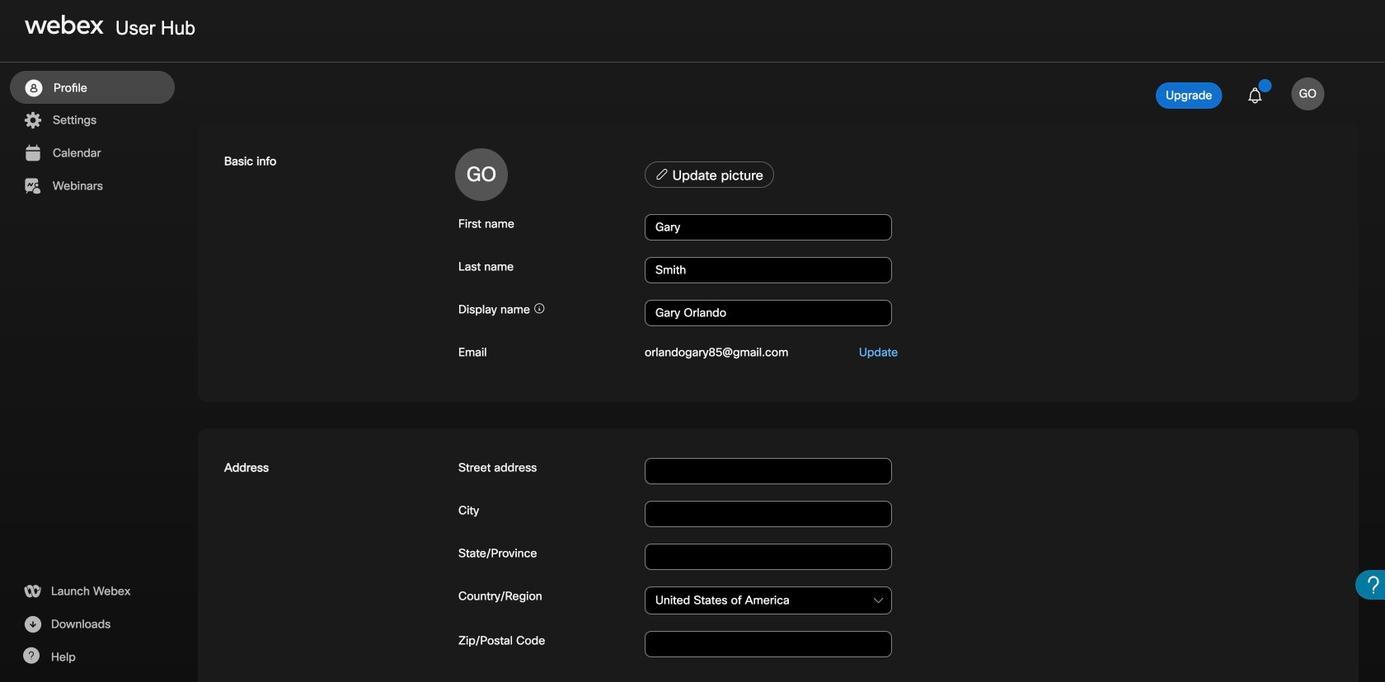 Task type: vqa. For each thing, say whether or not it's contained in the screenshot.
'MDS PEOPLE CIRCLE_FILLED' ICON
yes



Task type: locate. For each thing, give the bounding box(es) containing it.
mds webex helix filled image
[[22, 582, 42, 602]]

mds edit_bold image
[[656, 168, 669, 181]]

None text field
[[645, 214, 892, 241], [645, 257, 892, 284], [645, 459, 892, 485], [645, 587, 892, 615], [645, 632, 892, 658], [645, 214, 892, 241], [645, 257, 892, 284], [645, 459, 892, 485], [645, 587, 892, 615], [645, 632, 892, 658]]

None text field
[[645, 300, 892, 327], [645, 501, 892, 528], [645, 544, 892, 571], [645, 300, 892, 327], [645, 501, 892, 528], [645, 544, 892, 571]]



Task type: describe. For each thing, give the bounding box(es) containing it.
mds meetings_filled image
[[22, 143, 43, 163]]

change profile picture element
[[642, 162, 1333, 193]]

mds webinar_filled image
[[22, 176, 43, 196]]

mds settings_filled image
[[22, 111, 43, 130]]

mds content download_filled image
[[22, 615, 43, 635]]

mds people circle_filled image
[[23, 78, 44, 98]]

ng help active image
[[22, 648, 40, 665]]

cisco webex image
[[25, 15, 104, 35]]



